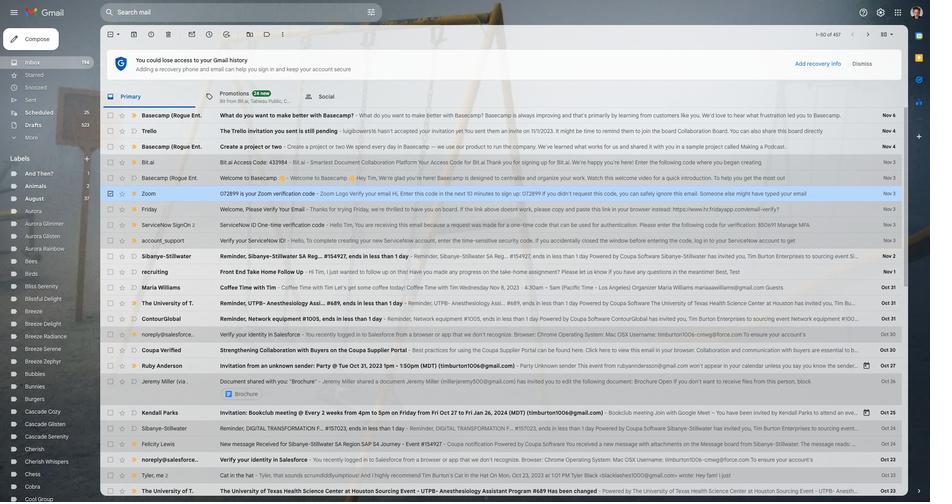 Task type: describe. For each thing, give the bounding box(es) containing it.
for left signing
[[513, 159, 521, 166]]

1 time from the left
[[239, 284, 252, 291]]

(rogue for create a project or two - create a project or two we spend every day in basecamp — we use our product to run the company. we've learned what works for us and shared it with you in a sample project called making a podcast.
[[171, 143, 190, 150]]

unknown
[[269, 363, 293, 370]]

1 inside labels navigation
[[88, 171, 89, 177]]

meeting
[[275, 410, 297, 417]]

1 vertical spatial (timburton1006@gmail.com)
[[527, 410, 604, 417]]

1 30 from the top
[[890, 332, 896, 338]]

3 transformation from the left
[[878, 425, 926, 433]]

0 horizontal spatial health
[[284, 488, 302, 495]]

1 horizontal spatial just
[[722, 473, 731, 480]]

new message received for sibanye-stillwater sa region sap s4 journey - event #154927 - coupa notification powered by coupa software you received a new message with attachments on the message board from sibanye-stillwater. the message reads: good day, herewith attached ar
[[220, 441, 931, 448]]

we
[[346, 143, 354, 150]]

from down here
[[604, 363, 616, 370]]

we for nov 4
[[438, 143, 445, 150]]

you down the unknown
[[545, 378, 554, 386]]

from up #154927
[[418, 410, 430, 417]]

osx for oct 30
[[618, 331, 629, 339]]

app for oct 30
[[442, 331, 451, 339]]

1 horizontal spatial you're
[[605, 159, 620, 166]]

for left the using
[[450, 347, 457, 354]]

3 bit.ai from the left
[[293, 159, 305, 166]]

2 project from the left
[[310, 143, 328, 150]]

on right 'invite'
[[524, 128, 530, 135]]

2 sourcing from the left
[[777, 488, 799, 495]]

verify your identity in salesforce - you recently logged in to salesforce from a browser or app that we don't recognize. browser: chrome operating system: mac osx username: timburton1006-cmwg@force.com to ensure your account's for oct 30
[[220, 331, 806, 339]]

science down fam!
[[709, 488, 729, 495]]

stillwater down "parks"
[[164, 425, 187, 433]]

verify for oct 30
[[220, 331, 235, 339]]

breeze for breeze zephyr
[[25, 358, 42, 366]]

t. for reminder, utpb- anesthesiology assi... #689, ends in less than 1 day
[[189, 300, 194, 307]]

2 vertical spatial (rogue
[[169, 175, 187, 182]]

31 for burton
[[891, 301, 896, 306]]

you left say at the bottom of page
[[783, 363, 792, 370]]

lose
[[162, 57, 173, 64]]

cell containing document shared with you: "brochure"
[[220, 378, 863, 402]]

3 zoom from the left
[[320, 190, 334, 197]]

email.
[[684, 190, 699, 197]]

browser: for oct 30
[[514, 331, 536, 339]]

else
[[725, 190, 735, 197]]

invitation
[[220, 363, 246, 370]]

1 party from the left
[[316, 363, 331, 370]]

chrome for oct 30
[[538, 331, 557, 339]]

logged for oct 23
[[345, 457, 362, 464]]

less down let's
[[343, 316, 354, 323]]

1 vertical spatial you're
[[407, 175, 422, 182]]

1 horizontal spatial 25
[[891, 410, 896, 416]]

labels navigation
[[0, 25, 100, 503]]

1 horizontal spatial document
[[334, 159, 360, 166]]

this right paste
[[592, 206, 601, 213]]

0 vertical spatial have
[[752, 190, 764, 197]]

1 #1005, from the left
[[303, 316, 321, 323]]

3 project from the left
[[706, 143, 723, 150]]

burton up #1005.
[[845, 300, 862, 307]]

email inside the you could lose access to your gmail history adding a recovery phone and email can help you sign in and keep your account secure
[[211, 66, 224, 73]]

day right every
[[387, 143, 396, 150]]

2 them from the left
[[621, 128, 634, 135]]

breeze for breeze link
[[25, 308, 42, 315]]

verification for time
[[283, 222, 311, 229]]

smartest
[[310, 159, 333, 166]]

stillwater up progress at the bottom of the page
[[462, 253, 485, 260]]

row containing contourglobal
[[100, 311, 903, 327]]

than down accidentally
[[563, 253, 575, 260]]

2 access from the left
[[431, 159, 449, 166]]

1 assi... from the left
[[310, 300, 325, 307]]

you right if
[[614, 269, 623, 276]]

row containing coupa verified
[[100, 343, 902, 358]]

2 vertical spatial sourcing
[[818, 425, 840, 433]]

email
[[291, 206, 305, 213]]

whispers
[[45, 459, 69, 466]]

1 up "journey" at bottom left
[[392, 425, 394, 433]]

powered right changed
[[603, 488, 624, 495]]

is left "always" on the top of page
[[513, 112, 517, 119]]

because
[[424, 222, 445, 229]]

august
[[25, 196, 44, 203]]

ends down coffee time with tim - coffee time with tim let's get some coffee today! coffee time with tim wednesday nov 8, 2023 ⋅ 4:30am – 5am (pacific time - los angeles) organizer maria williams mariaaawilliams@gmail.com guests
[[483, 316, 495, 323]]

1 31 from the top
[[891, 285, 896, 291]]

1 072899 from the left
[[220, 190, 239, 197]]

1 horizontal spatial please
[[562, 269, 578, 276]]

5am
[[550, 284, 560, 291]]

0 horizontal spatial friday
[[142, 206, 157, 213]]

1 #154927, from the left
[[324, 253, 348, 260]]

1 horizontal spatial time
[[523, 222, 534, 229]]

a down still
[[305, 143, 309, 150]]

1 vertical spatial are
[[812, 347, 820, 354]]

2 digital from the left
[[436, 425, 456, 433]]

introduction.
[[681, 175, 713, 182]]

you right led
[[797, 112, 806, 119]]

2 trello from the left
[[232, 128, 247, 135]]

0 horizontal spatial board
[[662, 128, 677, 135]]

less up follow
[[370, 253, 380, 260]]

report spam image
[[147, 31, 155, 38]]

entering
[[648, 237, 668, 244]]

1 vertical spatial (mdt)
[[509, 410, 526, 417]]

2 horizontal spatial center
[[748, 300, 765, 307]]

1 left 50
[[816, 32, 818, 37]]

4 for create a project or two - create a project or two we spend every day in basecamp — we use our product to run the company. we've learned what works for us and shared it with you in a sample project called making a podcast.
[[893, 144, 896, 150]]

main content containing you could lose access to your gmail history
[[100, 25, 931, 503]]

25 inside labels navigation
[[84, 110, 89, 116]]

0 vertical spatial please
[[246, 206, 262, 213]]

ends down 4:30am at the right bottom of page
[[523, 300, 535, 307]]

1 miller from the left
[[162, 378, 175, 386]]

labels heading
[[10, 155, 83, 163]]

1 vertical spatial get
[[787, 237, 796, 244]]

0 vertical spatial oct 23
[[881, 457, 896, 463]]

5 row from the top
[[100, 170, 902, 186]]

1 them from the left
[[487, 128, 500, 135]]

2 assi... from the left
[[491, 300, 506, 307]]

2 horizontal spatial time
[[584, 128, 595, 135]]

ignore
[[657, 190, 672, 197]]

your left gmail
[[200, 57, 212, 64]]

1 horizontal spatial center
[[730, 488, 747, 495]]

scheduled link
[[25, 109, 54, 116]]

24 for new message received for sibanye-stillwater sa region sap s4 journey - event #154927 - coupa notification powered by coupa software you received a new message with attachments on the message board from sibanye-stillwater. the message reads: good day, herewith attached ar
[[891, 442, 896, 447]]

code.
[[520, 237, 534, 244]]

1 row from the top
[[100, 108, 902, 123]]

tyler , me 2
[[142, 472, 168, 479]]

3 for bit.ai - smartest document collaboration platform your access code for bit.ai thank you for signing up for bit.ai. we're happy you're here! enter the following code where you began creating
[[893, 159, 896, 165]]

g
[[928, 363, 931, 370]]

your left work.
[[561, 175, 572, 182]]

your up strengthening at the left bottom of the page
[[236, 331, 247, 339]]

inbox tip region
[[107, 49, 902, 80]]

0 horizontal spatial center
[[325, 488, 344, 495]]

oct 25
[[881, 410, 896, 416]]

your up receive
[[730, 363, 741, 370]]

cmwg@force.com for oct 30
[[698, 331, 743, 339]]

know
[[857, 363, 871, 370]]

serenity for cascade serenity
[[48, 434, 69, 441]]

share
[[763, 128, 777, 135]]

highly
[[375, 473, 390, 480]]

above
[[484, 206, 500, 213]]

for left 'one-'
[[498, 222, 505, 229]]

in inside the you could lose access to your gmail history adding a recovery phone and email can help you sign in and keep your account secure
[[270, 66, 274, 73]]

1 f... from the left
[[317, 425, 324, 433]]

reminder, down account,
[[414, 253, 439, 260]]

delight for blissful delight
[[44, 296, 62, 303]]

1 horizontal spatial want
[[392, 112, 404, 119]]

cherish for cherish whispers
[[25, 459, 44, 466]]

collaboration up unknown
[[260, 347, 296, 354]]

to inside the you could lose access to your gmail history adding a recovery phone and email can help you sign in and keep your account secure
[[194, 57, 199, 64]]

2 horizontal spatial 2023
[[531, 473, 544, 480]]

mac for oct 23
[[613, 457, 624, 464]]

friday,
[[354, 206, 370, 213]]

0 horizontal spatial texas
[[267, 488, 282, 495]]

3 for hello, to complete creating your new servicenow account, enter the time-sensitive security code. if you accidentally closed the window before entering the code, log in to your servicenow account to get
[[893, 238, 896, 244]]

cmwg@force.com for oct 23
[[705, 457, 750, 464]]

stillwater left region
[[311, 441, 334, 448]]

birds
[[25, 271, 38, 278]]

create a project or two - create a project or two we spend every day in basecamp — we use our product to run the company. we've learned what works for us and shared it with you in a sample project called making a podcast.
[[220, 143, 786, 150]]

1 horizontal spatial texas
[[676, 488, 690, 495]]

osx for oct 23
[[625, 457, 636, 464]]

used
[[579, 222, 591, 229]]

1 access from the left
[[234, 159, 252, 166]]

copy
[[552, 206, 564, 213]]

a left 'one-'
[[507, 222, 510, 229]]

1 sent from the left
[[286, 128, 298, 135]]

1 welcome from the left
[[220, 175, 243, 182]]

1 portal from the left
[[391, 347, 407, 354]]

you right board.
[[730, 128, 739, 135]]

1 any from the left
[[449, 269, 458, 276]]

bubbles
[[25, 371, 45, 378]]

reg.
[[905, 253, 916, 260]]

mac for oct 30
[[606, 331, 616, 339]]

2 transformation from the left
[[457, 425, 505, 433]]

15 row from the top
[[100, 327, 902, 343]]

received
[[577, 441, 598, 448]]

1 vertical spatial 27
[[451, 410, 457, 417]]

with left wednesday
[[438, 284, 448, 291]]

account inside the you could lose access to your gmail history adding a recovery phone and email can help you sign in and keep your account secure
[[313, 66, 333, 73]]

3 digital from the left
[[856, 425, 876, 433]]

snoozed
[[25, 84, 47, 91]]

a inside the you could lose access to your gmail history adding a recovery phone and email can help you sign in and keep your account secure
[[155, 66, 158, 73]]

luigibowers16
[[343, 128, 377, 135]]

0 horizontal spatial have
[[411, 206, 423, 213]]

1 horizontal spatial friday
[[400, 410, 416, 417]]

1 assistant from the left
[[482, 488, 507, 495]]

cascade glisten link
[[25, 421, 65, 428]]

1 trello from the left
[[142, 128, 157, 135]]

want inside cell
[[703, 378, 715, 386]]

verify for nov 3
[[220, 237, 235, 244]]

0 vertical spatial enter
[[658, 222, 671, 229]]

strong
[[873, 347, 889, 354]]

cascade serenity
[[25, 434, 69, 441]]

lewis
[[161, 441, 175, 448]]

cascade cozy link
[[25, 409, 61, 416]]

1 horizontal spatial 2023
[[507, 284, 519, 291]]

zephyr
[[44, 358, 61, 366]]

bunnies
[[25, 384, 45, 391]]

mon,
[[499, 473, 511, 480]]

collaboration up the appear
[[697, 347, 730, 354]]

let
[[580, 269, 586, 276]]

(pacific
[[562, 284, 581, 291]]

breeze radiance link
[[25, 333, 67, 340]]

2 equipment from the left
[[436, 316, 463, 323]]

for down https://www.hr.fridayapp.com/email-
[[719, 222, 726, 229]]

2 horizontal spatial health
[[710, 300, 726, 307]]

2 time from the left
[[299, 284, 311, 291]]

oct 31 for is
[[882, 316, 896, 322]]

breeze for breeze serene
[[25, 346, 42, 353]]

1 horizontal spatial hey
[[696, 473, 706, 480]]

buyers
[[310, 347, 329, 354]]

one-
[[258, 222, 271, 229]]

what do you want to make better with basecamp? - what do you want to make better with basecamp? basecamp is always improving and that's primarily by learning from customers like you. we'd love to hear what frustration led you to basecamp.
[[220, 112, 842, 119]]

and down remind
[[620, 143, 629, 150]]

from right the message
[[741, 441, 753, 448]]

23 for -
[[891, 489, 896, 494]]

0 horizontal spatial request
[[451, 222, 470, 229]]

1 jeremy from the left
[[142, 378, 160, 386]]

2 #1005, from the left
[[464, 316, 482, 323]]

inbox
[[25, 59, 40, 66]]

timburton1006- for oct 30
[[658, 331, 698, 339]]

0 horizontal spatial want
[[255, 112, 268, 119]]

0 vertical spatial know
[[594, 269, 607, 276]]

servicenow down receiving
[[384, 237, 414, 244]]

led
[[788, 112, 796, 119]]

your right accepted
[[419, 128, 431, 135]]

1 horizontal spatial board
[[725, 441, 739, 448]]

row containing servicenow signon
[[100, 217, 902, 233]]

basecamp (rogue ent. for create a project or two - create a project or two we spend every day in basecamp — we use our product to run the company. we've learned what works for us and shared it with you in a sample project called making a podcast.
[[142, 143, 202, 150]]

gmail image
[[25, 5, 68, 20]]

2 message from the left
[[615, 441, 638, 448]]

0 vertical spatial request
[[573, 190, 592, 197]]

work,
[[520, 206, 533, 213]]

0 vertical spatial get
[[744, 175, 752, 182]]

reminder, down invitation:
[[220, 425, 245, 433]]

3 miller from the left
[[426, 378, 440, 386]]

0 vertical spatial made
[[483, 222, 497, 229]]

1 reg... from the left
[[308, 253, 323, 260]]

keep
[[287, 66, 299, 73]]

2 sent from the left
[[475, 128, 486, 135]]

1 transformation from the left
[[267, 425, 315, 433]]

1 sourcing from the left
[[375, 488, 399, 495]]

row containing maria williams
[[100, 280, 902, 296]]

history
[[230, 57, 248, 64]]

adding
[[136, 66, 154, 73]]

0 vertical spatial 23
[[891, 457, 896, 463]]

day up received
[[585, 425, 595, 433]]

software down entering
[[638, 253, 660, 260]]

and then?
[[25, 170, 53, 177]]

from up join
[[640, 112, 652, 119]]

2 assistant from the left
[[876, 488, 899, 495]]

ent. for what
[[192, 112, 202, 119]]

2 create from the left
[[287, 143, 304, 150]]

2 horizontal spatial texas
[[694, 300, 708, 307]]

2 vertical spatial have
[[624, 269, 636, 276]]

0 horizontal spatial tyler
[[142, 472, 153, 479]]

has inside cell
[[517, 378, 526, 386]]

0 horizontal spatial brochure
[[235, 391, 258, 398]]

for right code
[[464, 159, 472, 166]]

1 horizontal spatial 27
[[891, 363, 896, 369]]

2 jeremy from the left
[[322, 378, 341, 386]]

ends up assignment?
[[533, 253, 545, 260]]

1 vertical spatial sourcing
[[753, 316, 775, 323]]

verify?
[[763, 206, 780, 213]]

sender.
[[838, 363, 856, 370]]

this left email.
[[674, 190, 683, 197]]

1 supplier from the left
[[367, 347, 390, 354]]

4 for the trello invitation you sent is still pending - luigibowers16 hasn't accepted your invitation yet you sent them an invite on 11/1/2023. it might be time to remind them to join the board collaboration board. you can also share this board directly
[[893, 128, 896, 134]]

3 time from the left
[[425, 284, 437, 291]]

2 fri from the left
[[466, 410, 473, 417]]

1 #157023, from the left
[[325, 425, 348, 433]]

2 horizontal spatial shared
[[631, 143, 648, 150]]

2 make from the left
[[412, 112, 425, 119]]

servicenow up account_support
[[142, 222, 171, 229]]

reminder, down "today!" at the bottom left
[[388, 316, 412, 323]]

reminder, digital transformation  f... #157023, ends in less than 1 day - reminder, digital transformation f... #157023, ends in less than 1 day powered by coupa software sibanye-stillwater has invited you, tim burton enterprises to sourcing event digital transformation f.
[[220, 425, 931, 433]]

search mail image
[[103, 5, 117, 20]]

from up recommend
[[403, 457, 415, 464]]

oct 23 for just
[[882, 473, 896, 479]]

following inside cell
[[583, 378, 605, 386]]

servicenow down welcome,
[[220, 222, 250, 229]]

servicenow down one-
[[248, 237, 278, 244]]

2 bit.ai from the left
[[220, 159, 233, 166]]

code
[[450, 159, 463, 166]]

0 vertical spatial might
[[561, 128, 575, 135]]

tim, for receiving
[[344, 222, 354, 229]]

please
[[534, 206, 551, 213]]

won't
[[690, 363, 703, 370]]

13 row from the top
[[100, 296, 902, 311]]

tab list inside main content
[[100, 86, 909, 108]]

document:
[[607, 378, 633, 386]]

1 horizontal spatial up
[[541, 159, 548, 166]]

1 create from the left
[[220, 143, 238, 150]]

wednesday
[[460, 284, 489, 291]]

3 network from the left
[[791, 316, 812, 323]]

birds link
[[25, 271, 38, 278]]

verification:
[[728, 222, 757, 229]]

0 vertical spatial be
[[576, 128, 583, 135]]

2 link from the left
[[602, 206, 611, 213]]

1 vertical spatial know
[[813, 363, 827, 370]]

oct 31 for burton
[[882, 301, 896, 306]]

your right keep
[[300, 66, 311, 73]]

university down hat
[[232, 488, 259, 495]]

#1005.
[[842, 316, 859, 323]]

burton down 850691
[[758, 253, 775, 260]]

if inside cell
[[674, 378, 677, 386]]

your right log
[[716, 237, 727, 244]]

0 horizontal spatial what
[[575, 143, 587, 150]]

recently for oct 23
[[323, 457, 343, 464]]

with inside cell
[[266, 378, 276, 386]]

calendar
[[742, 363, 764, 370]]

salesforce up sounds
[[279, 457, 308, 464]]

chrome for oct 23
[[545, 457, 565, 464]]

10
[[467, 190, 473, 197]]

1 #689, from the left
[[327, 300, 342, 307]]

university down maria williams on the bottom left
[[153, 300, 181, 307]]

info
[[832, 60, 842, 67]]

breeze zephyr
[[25, 358, 61, 366]]

we for oct 30
[[464, 331, 471, 339]]

stillwater down account_support
[[166, 253, 191, 260]]

1 down "today!" at the bottom left
[[389, 300, 392, 307]]

2 program from the left
[[900, 488, 922, 495]]

id
[[251, 222, 256, 229]]

hi
[[309, 269, 314, 276]]

2 30 from the top
[[890, 348, 896, 353]]

0 vertical spatial creating
[[741, 159, 762, 166]]

for left trying
[[329, 206, 336, 213]]

breeze link
[[25, 308, 42, 315]]

row containing recruiting
[[100, 264, 902, 280]]

ensure for oct 23
[[758, 457, 775, 464]]

noreply@salesforce.. for oct 23
[[142, 457, 198, 464]]

ends up wanted
[[349, 253, 362, 260]]

1 horizontal spatial @
[[332, 363, 338, 370]]

on right progress at the bottom of the page
[[483, 269, 489, 276]]

1 down 4:30am at the right bottom of page
[[526, 316, 528, 323]]

you right have
[[424, 269, 433, 276]]

than down some
[[355, 316, 367, 323]]

1 project from the left
[[244, 143, 263, 150]]

code down please
[[535, 222, 548, 229]]

code left next in the top of the page
[[425, 190, 438, 197]]

new inside promotions, 24 new messages, tab
[[261, 90, 270, 96]]

2 f... from the left
[[507, 425, 514, 433]]

you right open
[[679, 378, 688, 386]]

or up code:
[[265, 143, 271, 150]]

1 calendar event image from the top
[[863, 362, 871, 370]]

archive image
[[130, 31, 138, 38]]

row containing tyler
[[100, 468, 902, 484]]

1 vertical spatial sign
[[502, 190, 512, 197]]

you right where
[[714, 159, 723, 166]]

2 horizontal spatial your
[[861, 316, 872, 323]]

0 vertical spatial your
[[418, 159, 429, 166]]

5 3 from the top
[[893, 222, 896, 228]]

from inside cell
[[754, 378, 766, 386]]

help inside row
[[722, 175, 732, 182]]

with down hi
[[313, 284, 323, 291]]

2 zoom from the left
[[258, 190, 272, 197]]

1 do from the left
[[236, 112, 243, 119]]

can up accidentally
[[561, 222, 570, 229]]

received
[[256, 441, 279, 448]]

ar
[[926, 441, 931, 448]]

bunnies link
[[25, 384, 45, 391]]

you down welcome
[[620, 190, 629, 197]]

0 vertical spatial browser
[[630, 206, 651, 213]]

a left sample
[[682, 143, 685, 150]]

you down the reminder, digital transformation  f... #157023, ends in less than 1 day - reminder, digital transformation f... #157023, ends in less than 1 day powered by coupa software sibanye-stillwater has invited you, tim burton enterprises to sourcing event digital transformation f.
[[566, 441, 575, 448]]

delete image
[[165, 31, 172, 38]]

work.
[[573, 175, 586, 182]]

with up still
[[310, 112, 322, 119]]

0 horizontal spatial us
[[587, 269, 593, 276]]

1 vertical spatial be
[[571, 222, 578, 229]]

reminder, down have
[[408, 300, 433, 307]]

2 #157023, from the left
[[515, 425, 538, 433]]

delight for breeze delight
[[44, 321, 61, 328]]

1 up "today!" at the bottom left
[[395, 253, 398, 260]]

it
[[556, 128, 559, 135]]

0 vertical spatial enter
[[635, 159, 648, 166]]

collaboration up sample
[[678, 128, 711, 135]]

row containing account_support
[[100, 233, 902, 249]]

don't for oct 23
[[480, 457, 493, 464]]

0 horizontal spatial enter
[[438, 237, 451, 244]]

1 horizontal spatial here!
[[621, 159, 634, 166]]

cozy
[[48, 409, 61, 416]]

nov 3 for bit.ai - smartest document collaboration platform your access code for bit.ai thank you for signing up for bit.ai. we're happy you're here! enter the following code where you began creating
[[884, 159, 896, 165]]

hey tim, we're glad you're here! basecamp is designed to centralize and organize your work. watch this welcome video for a quick introduction. to help you get the most out
[[355, 175, 785, 182]]

a up 1:50pm
[[409, 331, 412, 339]]

older image
[[865, 31, 873, 38]]

1 equipment from the left
[[272, 316, 301, 323]]

24 for reminder, digital transformation  f... #157023, ends in less than 1 day - reminder, digital transformation f... #157023, ends in less than 1 day powered by coupa software sibanye-stillwater has invited you, tim burton enterprises to sourcing event digital transformation f.
[[891, 426, 896, 432]]

0 horizontal spatial hey
[[357, 175, 366, 182]]

2 vertical spatial get
[[348, 284, 356, 291]]

your up hat
[[237, 457, 250, 464]]

2 horizontal spatial board
[[788, 128, 803, 135]]

felicity lewis
[[142, 441, 175, 448]]

4 time from the left
[[582, 284, 594, 291]]

2 two from the left
[[336, 143, 345, 150]]

2 welcome from the left
[[290, 175, 313, 182]]

browser for oct 30
[[414, 331, 434, 339]]

and inside labels navigation
[[25, 170, 36, 177]]

more image
[[279, 31, 287, 38]]

verified
[[160, 347, 181, 354]]

stillwater up the message
[[690, 425, 713, 433]]

username: for oct 30
[[630, 331, 657, 339]]

cascade glisten
[[25, 421, 65, 428]]

noreply@salesforce.. for oct 30
[[142, 331, 194, 339]]

1 horizontal spatial health
[[691, 488, 708, 495]]

main menu image
[[9, 8, 19, 17]]

on right attachments
[[684, 441, 690, 448]]

2 miller from the left
[[342, 378, 356, 386]]

powered up if
[[590, 253, 612, 260]]

toggle split pane mode image
[[880, 31, 888, 38]]

move to image
[[246, 31, 254, 38]]

24 inside tab
[[254, 90, 259, 96]]

1 message from the left
[[232, 441, 255, 448]]

new
[[220, 441, 231, 448]]

row containing jeremy miller (via .
[[100, 374, 902, 406]]

0 vertical spatial following
[[659, 159, 682, 166]]

this right "share" at top
[[778, 128, 787, 135]]

enterprises up stillwater.
[[782, 425, 810, 433]]

been
[[559, 488, 573, 495]]

before
[[630, 237, 646, 244]]

sa left reg.
[[897, 253, 903, 260]]

using
[[458, 347, 471, 354]]

system: for oct 23
[[592, 457, 612, 464]]

glisten for aurora glisten
[[43, 233, 60, 240]]

2 vertical spatial new
[[604, 441, 614, 448]]

1 bit.ai from the left
[[142, 159, 154, 166]]

1 williams from the left
[[158, 284, 180, 291]]

0 horizontal spatial are
[[365, 222, 374, 229]]

2024
[[494, 410, 508, 417]]

0 horizontal spatial an
[[261, 363, 268, 370]]

recovery inside button
[[807, 60, 830, 67]]

1 fri from the left
[[432, 410, 439, 417]]

0 vertical spatial what
[[747, 112, 759, 119]]

this inside cell
[[767, 378, 776, 386]]

1 vertical spatial code,
[[679, 237, 693, 244]]

on left this!
[[390, 269, 396, 276]]

oct 23 for -
[[881, 489, 896, 494]]

2 inside tyler , me 2
[[165, 473, 168, 479]]



Task type: vqa. For each thing, say whether or not it's contained in the screenshot.


Task type: locate. For each thing, give the bounding box(es) containing it.
account's for oct 23
[[789, 457, 813, 464]]

0 vertical spatial oct 30
[[881, 332, 896, 338]]

1 cascade from the top
[[25, 409, 47, 416]]

browser for oct 23
[[421, 457, 441, 464]]

2 horizontal spatial jeremy
[[406, 378, 425, 386]]

0 vertical spatial recently
[[316, 331, 336, 339]]

and left that's
[[562, 112, 572, 119]]

you up buyers
[[306, 331, 315, 339]]

app for oct 23
[[449, 457, 459, 464]]

browser: for oct 23
[[522, 457, 544, 464]]

row containing zoom
[[100, 186, 902, 202]]

glimmer
[[43, 221, 64, 228]]

0 vertical spatial brochure
[[635, 378, 658, 386]]

that right tyler,
[[273, 473, 284, 480]]

1 horizontal spatial brochure
[[635, 378, 658, 386]]

#1005, down wednesday
[[464, 316, 482, 323]]

time
[[239, 284, 252, 291], [299, 284, 311, 291], [425, 284, 437, 291], [582, 284, 594, 291]]

event
[[406, 441, 420, 448], [401, 488, 416, 495], [800, 488, 814, 495]]

recognize. for oct 23
[[494, 457, 520, 464]]

two
[[272, 143, 282, 150], [336, 143, 345, 150]]

authentication.
[[601, 222, 638, 229]]

0 horizontal spatial coffee
[[220, 284, 238, 291]]

tab list up "always" on the top of page
[[100, 86, 909, 108]]

0 horizontal spatial here!
[[423, 175, 436, 182]]

animals link
[[25, 183, 46, 190]]

👋 image
[[349, 175, 355, 182]]

verify
[[350, 190, 364, 197], [264, 206, 278, 213], [220, 237, 235, 244], [220, 331, 235, 339], [220, 457, 236, 464]]

your right #1005.
[[861, 316, 872, 323]]

cherish for cherish link
[[25, 446, 44, 453]]

don't inside cell
[[689, 378, 702, 386]]

account's down stillwater.
[[789, 457, 813, 464]]

0 horizontal spatial get
[[348, 284, 356, 291]]

8 row from the top
[[100, 217, 902, 233]]

have
[[752, 190, 764, 197], [411, 206, 423, 213], [624, 269, 636, 276]]

2 reg... from the left
[[495, 253, 509, 260]]

add to tasks image
[[223, 31, 230, 38]]

sibanye-stillwater for reminder, sibanye-stillwater sa reg... #154927, ends in less than 1 day
[[142, 253, 191, 260]]

breeze for breeze radiance
[[25, 333, 42, 340]]

0 vertical spatial 24
[[254, 90, 259, 96]]

2 better from the left
[[427, 112, 442, 119]]

shared left it
[[631, 143, 648, 150]]

1pm
[[384, 363, 395, 370]]

timburton1006- for oct 23
[[665, 457, 705, 464]]

nov 2
[[883, 253, 896, 259]]

from left 4pm
[[344, 410, 357, 417]]

3 cascade from the top
[[25, 434, 47, 441]]

2 horizontal spatial i
[[719, 473, 721, 480]]

less down accidentally
[[552, 253, 562, 260]]

and
[[25, 170, 36, 177], [361, 473, 371, 480]]

delight up radiance
[[44, 321, 61, 328]]

glisten for cascade glisten
[[48, 421, 65, 428]]

social tab
[[299, 86, 397, 108]]

are left receiving
[[365, 222, 374, 229]]

1 make from the left
[[277, 112, 291, 119]]

1 horizontal spatial #689,
[[507, 300, 521, 307]]

0 vertical spatial 30
[[890, 332, 896, 338]]

settings image
[[876, 8, 886, 17]]

aurora for aurora glimmer
[[25, 221, 42, 228]]

verify your servicenow id! - hello, to complete creating your new servicenow account, enter the time-sensitive security code. if you accidentally closed the window before entering the code, log in to your servicenow account to get
[[220, 237, 796, 244]]

has
[[548, 488, 558, 495]]

attached
[[903, 441, 925, 448]]

2 portal from the left
[[522, 347, 536, 354]]

you left the didn't
[[547, 190, 556, 197]]

program left #68
[[900, 488, 922, 495]]

do
[[236, 112, 243, 119], [374, 112, 380, 119]]

sibanye-stillwater for reminder, digital transformation  f... #157023, ends in less than 1 day
[[142, 425, 187, 433]]

supplier
[[367, 347, 390, 354], [500, 347, 520, 354]]

0 vertical spatial 25
[[84, 110, 89, 116]]

t. for the university of texas health science center at houston sourcing event - utpb- anesthesiology assistant program  #689 has been changed
[[189, 488, 194, 495]]

stillwater.
[[776, 441, 800, 448]]

username
[[873, 316, 898, 323]]

social
[[319, 93, 335, 100]]

1 network from the left
[[248, 316, 271, 323]]

nov 4 for create a project or two - create a project or two we spend every day in basecamp — we use our product to run the company. we've learned what works for us and shared it with you in a sample project called making a podcast.
[[883, 144, 896, 150]]

a right making
[[760, 143, 763, 150]]

follow
[[366, 269, 381, 276]]

1 cherish from the top
[[25, 446, 44, 453]]

2 nov 3 from the top
[[884, 175, 896, 181]]

or up practices
[[435, 331, 440, 339]]

invitation from an unknown sender: party @ tue oct 31, 2023 1pm - 1:50pm (mdt) (timburton1006@gmail.com) - party unknown sender this event from rubyanndersson@gmail.com won't appear in your calendar unless you say you know the sender. know this sender? join with g
[[220, 363, 931, 370]]

program down 23,
[[509, 488, 532, 495]]

0 horizontal spatial assi...
[[310, 300, 325, 307]]

document inside cell
[[220, 378, 246, 386]]

reminder, up strengthening at the left bottom of the page
[[220, 316, 247, 323]]

with left you:
[[266, 378, 276, 386]]

time up code. on the top
[[523, 222, 534, 229]]

if up please
[[543, 190, 546, 197]]

3 for thanks for trying friday, we're thrilled to have you on board. if the link above doesnt work, please copy and paste this link in your browser instead: https://www.hr.fridayapp.com/email-verify?
[[893, 206, 896, 212]]

0 vertical spatial glisten
[[43, 233, 60, 240]]

sample
[[686, 143, 704, 150]]

snoozed link
[[25, 84, 47, 91]]

ensure for oct 30
[[751, 331, 768, 339]]

0 horizontal spatial welcome
[[220, 175, 243, 182]]

1 vertical spatial document
[[220, 378, 246, 386]]

"brochure"
[[290, 378, 317, 386]]

row containing bit.ai
[[100, 155, 902, 170]]

network up best
[[414, 316, 435, 323]]

2 vertical spatial ent.
[[189, 175, 198, 182]]

account's for oct 30
[[782, 331, 806, 339]]

message
[[232, 441, 255, 448], [615, 441, 638, 448], [812, 441, 834, 448]]

1 horizontal spatial miller
[[342, 378, 356, 386]]

invited inside cell
[[528, 378, 544, 386]]

aurora for aurora glisten
[[25, 233, 42, 240]]

account's up buyers at the right
[[782, 331, 806, 339]]

0 vertical spatial timburton1006-
[[658, 331, 698, 339]]

1 vertical spatial 23
[[891, 473, 896, 479]]

1 oct 31 from the top
[[882, 285, 896, 291]]

1 down accidentally
[[576, 253, 578, 260]]

let's
[[335, 284, 347, 291]]

email up account,
[[409, 222, 423, 229]]

6 3 from the top
[[893, 238, 896, 244]]

0 horizontal spatial #689,
[[327, 300, 342, 307]]

1 vertical spatial the university of t.
[[142, 488, 194, 495]]

join
[[642, 128, 651, 135]]

chrome
[[538, 331, 557, 339], [545, 457, 565, 464]]

brochure down rubyanndersson@gmail.com
[[635, 378, 658, 386]]

1 the university of t. from the top
[[142, 300, 194, 307]]

sign left up:
[[502, 190, 512, 197]]

don't for oct 30
[[473, 331, 486, 339]]

breeze delight link
[[25, 321, 61, 328]]

bliss serenity link
[[25, 283, 58, 290]]

oct 24 for transformation
[[882, 426, 896, 432]]

kendall parks
[[142, 410, 178, 417]]

oct 31
[[882, 285, 896, 291], [882, 301, 896, 306], [882, 316, 896, 322]]

nov 3 for thanks for trying friday, we're thrilled to have you on board. if the link above doesnt work, please copy and paste this link in your browser instead: https://www.hr.fridayapp.com/email-verify?
[[884, 206, 896, 212]]

2 #154927, from the left
[[510, 253, 532, 260]]

notification
[[465, 441, 493, 448]]

message
[[701, 441, 723, 448]]

1 vertical spatial mac
[[613, 457, 624, 464]]

code, left log
[[679, 237, 693, 244]]

your down friday,
[[360, 237, 371, 244]]

0 horizontal spatial know
[[594, 269, 607, 276]]

2 vertical spatial 31
[[891, 316, 896, 322]]

serenity up blissful delight 'link'
[[38, 283, 58, 290]]

servicenow id one-time verification code - hello tim, you are receiving this email because a request was made for a one-time code that can be used for authentication. please enter the following code for verification: 850691 manage mfa
[[220, 222, 810, 229]]

main content
[[100, 25, 931, 503]]

the inside cell
[[573, 378, 582, 386]]

help inside the you could lose access to your gmail history adding a recovery phone and email can help you sign in and keep your account secure
[[236, 66, 247, 73]]

verify for oct 23
[[220, 457, 236, 464]]

you inside the you could lose access to your gmail history adding a recovery phone and email can help you sign in and keep your account secure
[[248, 66, 257, 73]]

help up "else"
[[722, 175, 732, 182]]

0 vertical spatial sourcing
[[812, 253, 834, 260]]

23 row from the top
[[100, 468, 902, 484]]

document down 'invitation'
[[220, 378, 246, 386]]

0 vertical spatial us
[[613, 143, 619, 150]]

10 row from the top
[[100, 249, 916, 264]]

bliss
[[25, 283, 36, 290]]

breeze for breeze delight
[[25, 321, 42, 328]]

verification for zoom
[[273, 190, 301, 197]]

row containing trello
[[100, 123, 902, 139]]

calendar event image
[[863, 362, 871, 370], [863, 409, 871, 417]]

bookclub
[[249, 410, 274, 417]]

2 inside labels navigation
[[87, 183, 89, 189]]

collaboration down every
[[361, 159, 395, 166]]

recovery down lose
[[159, 66, 181, 73]]

0 horizontal spatial do
[[236, 112, 243, 119]]

#1005, up buyers
[[303, 316, 321, 323]]

0 horizontal spatial supplier
[[367, 347, 390, 354]]

could
[[147, 57, 161, 64]]

recovery left info
[[807, 60, 830, 67]]

sign inside the you could lose access to your gmail history adding a recovery phone and email can help you sign in and keep your account secure
[[258, 66, 269, 73]]

cascade for cascade glisten
[[25, 421, 47, 428]]

link
[[475, 206, 483, 213], [602, 206, 611, 213]]

you right yet
[[465, 128, 474, 135]]

1 horizontal spatial cat
[[455, 473, 463, 480]]

1 vertical spatial request
[[451, 222, 470, 229]]

1 horizontal spatial party
[[520, 363, 534, 370]]

labels image
[[263, 31, 271, 38]]

2 coffee from the left
[[282, 284, 298, 291]]

cascade for cascade serenity
[[25, 434, 47, 441]]

hat
[[480, 473, 489, 480]]

ends down let's
[[343, 300, 356, 307]]

7 row from the top
[[100, 202, 902, 217]]

invitation: bookclub meeting @ every 2 weeks from 4pm to 5pm on friday from fri oct 27 to fri jan 26, 2024 (mdt) (timburton1006@gmail.com) -
[[220, 410, 609, 417]]

1 cat from the left
[[220, 473, 229, 480]]

1 vertical spatial noreply@salesforce..
[[142, 457, 198, 464]]

1 horizontal spatial might
[[737, 190, 751, 197]]

2 vertical spatial oct 23
[[881, 489, 896, 494]]

0 horizontal spatial invitation
[[248, 128, 273, 135]]

0 vertical spatial are
[[365, 222, 374, 229]]

stillwater
[[166, 253, 191, 260], [272, 253, 298, 260], [462, 253, 485, 260], [684, 253, 707, 260], [872, 253, 895, 260], [164, 425, 187, 433], [690, 425, 713, 433], [311, 441, 334, 448]]

0 vertical spatial chrome
[[538, 331, 557, 339]]

breeze up breeze zephyr link
[[25, 346, 42, 353]]

19 row from the top
[[100, 406, 902, 421]]

0 horizontal spatial made
[[434, 269, 448, 276]]

(mdt)
[[421, 363, 437, 370], [509, 410, 526, 417]]

0 horizontal spatial document
[[220, 378, 246, 386]]

row
[[100, 108, 902, 123], [100, 123, 902, 139], [100, 139, 902, 155], [100, 155, 902, 170], [100, 170, 902, 186], [100, 186, 902, 202], [100, 202, 902, 217], [100, 217, 902, 233], [100, 233, 902, 249], [100, 249, 916, 264], [100, 264, 902, 280], [100, 280, 902, 296], [100, 296, 902, 311], [100, 311, 903, 327], [100, 327, 902, 343], [100, 343, 902, 358], [100, 358, 931, 374], [100, 374, 902, 406], [100, 406, 902, 421], [100, 421, 931, 437], [100, 437, 931, 453], [100, 453, 902, 468], [100, 468, 902, 484], [100, 484, 931, 500]]

sent up product
[[475, 128, 486, 135]]

1 vertical spatial following
[[682, 222, 704, 229]]

(millerjeremy500@gmail.com)
[[441, 378, 516, 386]]

invited
[[718, 253, 735, 260], [805, 300, 822, 307], [659, 316, 676, 323], [528, 378, 544, 386], [724, 425, 741, 433]]

0 horizontal spatial might
[[561, 128, 575, 135]]

them up run
[[487, 128, 500, 135]]

here! right the glad
[[423, 175, 436, 182]]

1 aurora from the top
[[25, 208, 42, 215]]

ent. for create
[[192, 143, 202, 150]]

welcome to basecamp
[[220, 175, 279, 182]]

transformation down meeting
[[267, 425, 315, 433]]

3 nov 3 from the top
[[884, 191, 896, 197]]

1 down (pacific at the bottom right
[[566, 300, 568, 307]]

less up new message received for sibanye-stillwater sa region sap s4 journey - event #154927 - coupa notification powered by coupa software you received a new message with attachments on the message board from sibanye-stillwater. the message reads: good day, herewith attached ar
[[558, 425, 568, 433]]

your up 'we're'
[[365, 190, 377, 197]]

promotions, 24 new messages, tab
[[199, 86, 298, 108]]

enterprises up username
[[863, 300, 892, 307]]

meantime!
[[689, 269, 715, 276]]

31 for is
[[891, 316, 896, 322]]

3 aurora from the top
[[25, 233, 42, 240]]

invite
[[509, 128, 522, 135]]

0 horizontal spatial you're
[[407, 175, 422, 182]]

basecamp.
[[814, 112, 842, 119]]

you could lose access to your gmail history adding a recovery phone and email can help you sign in and keep your account secure
[[136, 57, 351, 73]]

2 #689, from the left
[[507, 300, 521, 307]]

verify your identity in salesforce - you recently logged in to salesforce from a browser or app that we don't recognize. browser: chrome operating system: mac osx username: timburton1006-cmwg@force.com to ensure your account's for oct 23
[[220, 457, 813, 464]]

basecamp? up the "pending"
[[323, 112, 354, 119]]

that up cat in the hat - tyler, that sounds scrumdiddlyumptious! and i highly recommend tim burton's cat in the hat on mon, oct 23, 2023 at 1:01 pm tyler black <blacklashes1000@gmail.com> wrote: hey fam! i just
[[460, 457, 470, 464]]

spend
[[355, 143, 371, 150]]

the university of t. for the university of texas health science center at houston sourcing event - utpb- anesthesiology assistant program  #689 has been changed
[[142, 488, 194, 495]]

1 program from the left
[[509, 488, 532, 495]]

we
[[438, 143, 445, 150], [464, 331, 471, 339], [472, 457, 479, 464]]

link up authentication.
[[602, 206, 611, 213]]

5 nov 3 from the top
[[884, 222, 896, 228]]

you inside the you could lose access to your gmail history adding a recovery phone and email can help you sign in and keep your account secure
[[136, 57, 145, 64]]

1 verify your identity in salesforce - you recently logged in to salesforce from a browser or app that we don't recognize. browser: chrome operating system: mac osx username: timburton1006-cmwg@force.com to ensure your account's from the top
[[220, 331, 806, 339]]

one-
[[511, 222, 523, 229]]

then?
[[37, 170, 53, 177]]

bubbles link
[[25, 371, 45, 378]]

basecamp (rogue ent. for what do you want to make better with basecamp? - what do you want to make better with basecamp? basecamp is always improving and that's primarily by learning from customers like you. we'd love to hear what frustration led you to basecamp.
[[142, 112, 202, 119]]

2 oct 31 from the top
[[882, 301, 896, 306]]

None search field
[[100, 3, 382, 22]]

do up hasn't
[[374, 112, 380, 119]]

1 what from the left
[[220, 112, 234, 119]]

reg...
[[308, 253, 323, 260], [495, 253, 509, 260]]

you up 24 new
[[248, 66, 257, 73]]

this right receiving
[[399, 222, 408, 229]]

with right it
[[654, 143, 664, 150]]

access down —
[[431, 159, 449, 166]]

day down reminder, utpb- anesthesiology assi... #689, ends in less than 1 day - reminder, utpb- anesthesiology assi... #689, ends in less than 1 day powered by coupa software the university of texas health science center at houston has invited you, tim burton enterprises to
[[530, 316, 539, 323]]

bit.ai access code: 433984 - bit.ai - smartest document collaboration platform your access code for bit.ai thank you for signing up for bit.ai. we're happy you're here! enter the following code where you began creating
[[220, 159, 762, 166]]

0 horizontal spatial creating
[[338, 237, 359, 244]]

22 row from the top
[[100, 453, 902, 468]]

day up this!
[[399, 253, 409, 260]]

3 jeremy from the left
[[406, 378, 425, 386]]

might
[[561, 128, 575, 135], [737, 190, 751, 197]]

None checkbox
[[107, 112, 114, 119], [107, 159, 114, 167], [107, 174, 114, 182], [107, 206, 114, 214], [107, 253, 114, 261], [107, 268, 114, 276], [107, 284, 114, 292], [107, 425, 114, 433], [107, 112, 114, 119], [107, 159, 114, 167], [107, 174, 114, 182], [107, 206, 114, 214], [107, 253, 114, 261], [107, 268, 114, 276], [107, 284, 114, 292], [107, 425, 114, 433]]

account inside row
[[759, 237, 780, 244]]

use
[[446, 143, 455, 150]]

an left unknown
[[261, 363, 268, 370]]

1 basecamp? from the left
[[323, 112, 354, 119]]

bit.ai.
[[557, 159, 571, 166]]

1 vertical spatial hey
[[696, 473, 706, 480]]

this right hi,
[[415, 190, 424, 197]]

1 vertical spatial oct 31
[[882, 301, 896, 306]]

0 vertical spatial logged
[[338, 331, 355, 339]]

3 row from the top
[[100, 139, 902, 155]]

advanced search options image
[[364, 4, 379, 20]]

2 072899 from the left
[[523, 190, 541, 197]]

reg... up take-
[[495, 253, 509, 260]]

1 two from the left
[[272, 143, 282, 150]]

1 vertical spatial here!
[[423, 175, 436, 182]]

2 oct 24 from the top
[[882, 442, 896, 447]]

Search mail text field
[[118, 9, 345, 16]]

email left hi,
[[378, 190, 391, 197]]

that up the using
[[453, 331, 463, 339]]

1 digital from the left
[[246, 425, 266, 433]]

1 4 from the top
[[893, 128, 896, 134]]

breeze delight
[[25, 321, 61, 328]]

osx
[[618, 331, 629, 339], [625, 457, 636, 464]]

tab list containing promotions
[[100, 86, 909, 108]]

tim, for wanted
[[315, 269, 326, 276]]

delight
[[44, 296, 62, 303], [44, 321, 61, 328]]

1 basecamp (rogue ent. from the top
[[142, 112, 202, 119]]

row containing ruby anderson
[[100, 358, 931, 374]]

on left board.
[[435, 206, 441, 213]]

can inside the you could lose access to your gmail history adding a recovery phone and email can help you sign in and keep your account secure
[[225, 66, 234, 73]]

doesnt
[[501, 206, 518, 213]]

👋 image
[[279, 175, 285, 182]]

breeze serene
[[25, 346, 61, 353]]

2 cat from the left
[[455, 473, 463, 480]]

2 inside servicenow signon 2
[[192, 222, 195, 228]]

2 the university of t. from the top
[[142, 488, 194, 495]]

tab list
[[909, 25, 931, 474], [100, 86, 909, 108]]

1 horizontal spatial any
[[637, 269, 646, 276]]

chess
[[25, 471, 41, 478]]

two up the 433984
[[272, 143, 282, 150]]

2 horizontal spatial please
[[640, 222, 656, 229]]

with up use
[[443, 112, 454, 119]]

the university of texas health science center at houston sourcing event - utpb- anesthesiology assistant program  #689 has been changed - powered by the university of texas health science center at houston sourcing event - utpb- anesthesiology assistant program #68
[[220, 488, 931, 495]]

what left the works
[[575, 143, 587, 150]]

herewith
[[879, 441, 901, 448]]

shared down 31,
[[357, 378, 374, 386]]

snooze image
[[205, 31, 213, 38]]

0 vertical spatial help
[[236, 66, 247, 73]]

2 basecamp (rogue ent. from the top
[[142, 143, 202, 150]]

24
[[254, 90, 259, 96], [891, 426, 896, 432], [891, 442, 896, 447]]

document
[[380, 378, 405, 386]]

2 any from the left
[[637, 269, 646, 276]]

you down began
[[734, 175, 743, 182]]

4 aurora from the top
[[25, 246, 42, 253]]

2 t. from the top
[[189, 488, 194, 495]]

0 vertical spatial noreply@salesforce..
[[142, 331, 194, 339]]

2 invitation from the left
[[432, 128, 455, 135]]

username: for oct 23
[[637, 457, 664, 464]]

invitation left yet
[[432, 128, 455, 135]]

0 vertical spatial verification
[[273, 190, 301, 197]]

2 network from the left
[[414, 316, 435, 323]]

3 3 from the top
[[893, 191, 896, 197]]

0 horizontal spatial two
[[272, 143, 282, 150]]

3
[[893, 159, 896, 165], [893, 175, 896, 181], [893, 191, 896, 197], [893, 206, 896, 212], [893, 222, 896, 228], [893, 238, 896, 244]]

recently for oct 30
[[316, 331, 336, 339]]

and left keep
[[276, 66, 285, 73]]

072899 up welcome,
[[220, 190, 239, 197]]

primary tab
[[100, 86, 199, 108]]

nov 3 for hello, to complete creating your new servicenow account, enter the time-sensitive security code. if you accidentally closed the window before entering the code, log in to your servicenow account to get
[[884, 238, 896, 244]]

assignment?
[[529, 269, 560, 276]]

1 zoom from the left
[[142, 190, 156, 197]]

1 vertical spatial new
[[373, 237, 383, 244]]

2 vertical spatial tim,
[[315, 269, 326, 276]]

2 horizontal spatial equipment
[[814, 316, 840, 323]]

like
[[681, 112, 689, 119]]

secure
[[334, 66, 351, 73]]

support image
[[859, 8, 869, 17]]

cell
[[220, 378, 863, 402]]

recovery inside the you could lose access to your gmail history adding a recovery phone and email can help you sign in and keep your account secure
[[159, 66, 181, 73]]

2 supplier from the left
[[500, 347, 520, 354]]

1 vertical spatial recently
[[323, 457, 343, 464]]

1 up 37
[[88, 171, 89, 177]]

1 horizontal spatial tim,
[[344, 222, 354, 229]]

williams
[[158, 284, 180, 291], [673, 284, 694, 291]]

16 row from the top
[[100, 343, 902, 358]]

2 aurora from the top
[[25, 221, 42, 228]]

verify up front
[[220, 237, 235, 244]]

1 horizontal spatial 072899
[[523, 190, 541, 197]]

1 horizontal spatial and
[[361, 473, 371, 480]]

following up log
[[682, 222, 704, 229]]

4 row from the top
[[100, 155, 902, 170]]

browser: up 'strengthening collaboration with buyers on the coupa supplier portal - best practices for using the coupa supplier portal can be found here. click here to view this email in your browser. collaboration and communication with buyers are essential to building strong'
[[514, 331, 536, 339]]

2 3 from the top
[[893, 175, 896, 181]]

3 message from the left
[[812, 441, 834, 448]]

3 basecamp (rogue ent. from the top
[[142, 175, 198, 182]]

aurora for aurora rainbow
[[25, 246, 42, 253]]

2 calendar event image from the top
[[863, 409, 871, 417]]

0 horizontal spatial we're
[[379, 175, 393, 182]]

3 for welcome to basecamp
[[893, 175, 896, 181]]

code down https://www.hr.fridayapp.com/email-
[[706, 222, 718, 229]]

14 row from the top
[[100, 311, 903, 327]]

26
[[891, 379, 896, 385]]

1 invitation from the left
[[248, 128, 273, 135]]

#689, down let's
[[327, 300, 342, 307]]

1 vertical spatial timburton1006-
[[665, 457, 705, 464]]

operating for oct 23
[[566, 457, 591, 464]]

1 vertical spatial operating
[[566, 457, 591, 464]]

21 row from the top
[[100, 437, 931, 453]]

2 party from the left
[[520, 363, 534, 370]]

1 vertical spatial 2023
[[369, 363, 382, 370]]

a up recommend
[[416, 457, 419, 464]]

every
[[305, 410, 320, 417]]

the university of t. for reminder, utpb- anesthesiology assi... #689, ends in less than 1 day
[[142, 300, 194, 307]]

row containing felicity lewis
[[100, 437, 931, 453]]

1 breeze from the top
[[25, 308, 42, 315]]

we for oct 23
[[472, 457, 479, 464]]

software up attachments
[[644, 425, 666, 433]]

2 31 from the top
[[891, 301, 896, 306]]

sourcing
[[812, 253, 834, 260], [753, 316, 775, 323], [818, 425, 840, 433]]

serenity for bliss serenity
[[38, 283, 58, 290]]

12 row from the top
[[100, 280, 902, 296]]

any up organizer at the bottom right of page
[[637, 269, 646, 276]]

less down some
[[364, 300, 374, 307]]

0 vertical spatial nov 4
[[883, 128, 896, 134]]

a down could
[[155, 66, 158, 73]]

oct 31 up username
[[882, 301, 896, 306]]

0 horizontal spatial enter
[[400, 190, 414, 197]]

23 for just
[[891, 473, 896, 479]]

a inside cell
[[376, 378, 379, 386]]

coupa verified
[[142, 347, 181, 354]]

20 row from the top
[[100, 421, 931, 437]]

aurora for the aurora link
[[25, 208, 42, 215]]

identity for oct 23
[[251, 457, 272, 464]]

system: for oct 30
[[585, 331, 604, 339]]

row containing friday
[[100, 202, 902, 217]]

1 horizontal spatial get
[[744, 175, 752, 182]]

identity for oct 30
[[248, 331, 267, 339]]

1 horizontal spatial #157023,
[[515, 425, 538, 433]]

oct 24 for day,
[[882, 442, 896, 447]]

0 horizontal spatial just
[[330, 269, 339, 276]]

⋅
[[521, 284, 523, 291]]

0 horizontal spatial (timburton1006@gmail.com)
[[439, 363, 515, 370]]

1 vertical spatial and
[[361, 473, 371, 480]]

oct 23
[[881, 457, 896, 463], [882, 473, 896, 479], [881, 489, 896, 494]]

recognize. for oct 30
[[487, 331, 513, 339]]

chrome up 1:01
[[545, 457, 565, 464]]

1 contourglobal from the left
[[142, 316, 181, 323]]

reminder, sibanye-stillwater sa reg... #154927, ends in less than 1 day - reminder, sibanye-stillwater sa reg... #154927, ends in less than 1 day powered by coupa software sibanye-stillwater has invited you, tim burton enterprises to sourcing event sibanye-stillwater sa reg.
[[220, 253, 916, 260]]

0 vertical spatial sign
[[258, 66, 269, 73]]

0 horizontal spatial time
[[271, 222, 282, 229]]

salesforce up unknown
[[274, 331, 300, 339]]

0 vertical spatial tim,
[[368, 175, 378, 182]]

0 vertical spatial recognize.
[[487, 331, 513, 339]]

cmwg@force.com up the appear
[[698, 331, 743, 339]]

cascade for cascade cozy
[[25, 409, 47, 416]]

4 nov 3 from the top
[[884, 206, 896, 212]]

0 vertical spatial don't
[[473, 331, 486, 339]]

1 vertical spatial enter
[[400, 190, 414, 197]]

457
[[833, 32, 841, 37]]

than
[[381, 253, 394, 260], [563, 253, 575, 260], [376, 300, 388, 307], [553, 300, 564, 307], [355, 316, 367, 323], [513, 316, 525, 323], [379, 425, 391, 433], [569, 425, 581, 433]]

you right code. on the top
[[540, 237, 549, 244]]

logged for oct 30
[[338, 331, 355, 339]]

#154927
[[421, 441, 442, 448]]

- inside cell
[[318, 378, 321, 386]]

ensure
[[751, 331, 768, 339], [758, 457, 775, 464]]

nov 3 for welcome to basecamp
[[884, 175, 896, 181]]

1 vertical spatial oct 24
[[882, 442, 896, 447]]

1 horizontal spatial i
[[372, 473, 373, 480]]

6 nov 3 from the top
[[884, 238, 896, 244]]

1 vertical spatial your
[[279, 206, 290, 213]]

18 row from the top
[[100, 374, 902, 406]]

row containing kendall parks
[[100, 406, 902, 421]]

operating for oct 30
[[559, 331, 584, 339]]

1 coffee from the left
[[220, 284, 238, 291]]

1 horizontal spatial tyler
[[571, 473, 583, 480]]

invitation up code:
[[248, 128, 273, 135]]

(rogue for what do you want to make better with basecamp? - what do you want to make better with basecamp? basecamp is always improving and that's primarily by learning from customers like you. we'd love to hear what frustration led you to basecamp.
[[171, 112, 190, 119]]

0 horizontal spatial program
[[509, 488, 532, 495]]

and up animals link
[[25, 170, 36, 177]]

here
[[599, 347, 611, 354]]

None checkbox
[[107, 31, 114, 38], [107, 127, 114, 135], [107, 143, 114, 151], [107, 190, 114, 198], [107, 221, 114, 229], [107, 237, 114, 245], [107, 300, 114, 308], [107, 315, 114, 323], [107, 331, 114, 339], [107, 347, 114, 355], [107, 362, 114, 370], [107, 378, 114, 386], [107, 409, 114, 417], [107, 441, 114, 449], [107, 456, 114, 464], [107, 472, 114, 480], [107, 488, 114, 496], [107, 31, 114, 38], [107, 127, 114, 135], [107, 143, 114, 151], [107, 190, 114, 198], [107, 221, 114, 229], [107, 237, 114, 245], [107, 300, 114, 308], [107, 315, 114, 323], [107, 331, 114, 339], [107, 347, 114, 355], [107, 362, 114, 370], [107, 378, 114, 386], [107, 409, 114, 417], [107, 441, 114, 449], [107, 456, 114, 464], [107, 472, 114, 480], [107, 488, 114, 496]]

1 horizontal spatial assistant
[[876, 488, 899, 495]]

2 basecamp? from the left
[[455, 112, 484, 119]]

0 horizontal spatial @
[[298, 410, 304, 417]]

aurora rainbow
[[25, 246, 64, 253]]

breeze down 'blissful'
[[25, 308, 42, 315]]

5 breeze from the top
[[25, 358, 42, 366]]

nov 4 for the trello invitation you sent is still pending - luigibowers16 hasn't accepted your invitation yet you sent them an invite on 11/1/2023. it might be time to remind them to join the board collaboration board. you can also share this board directly
[[883, 128, 896, 134]]

tim, right 👋 icon
[[368, 175, 378, 182]]

unknown
[[535, 363, 558, 370]]

breeze radiance
[[25, 333, 67, 340]]

0 vertical spatial (mdt)
[[421, 363, 437, 370]]



